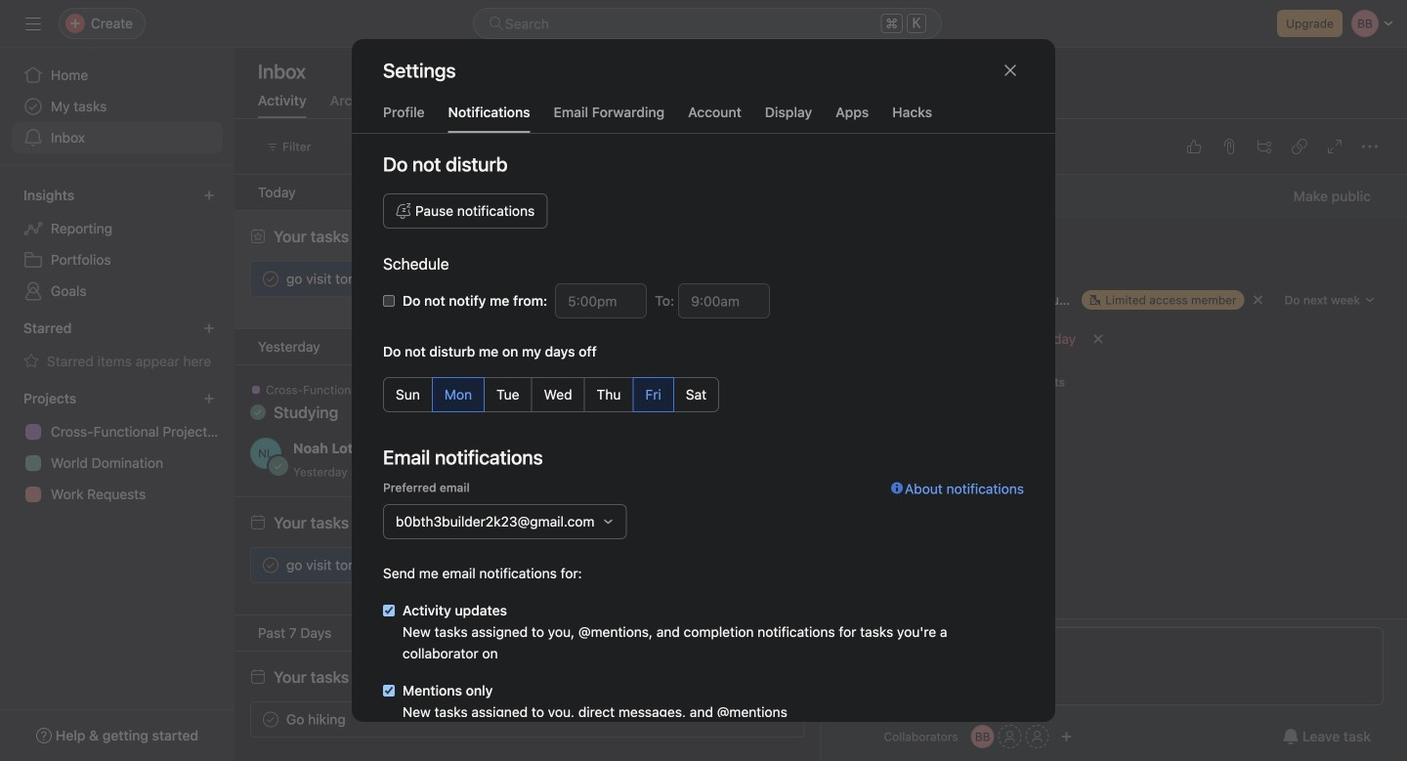Task type: vqa. For each thing, say whether or not it's contained in the screenshot.
the rightmost list item
no



Task type: locate. For each thing, give the bounding box(es) containing it.
0 vertical spatial open user profile image
[[250, 438, 281, 469]]

open user profile image
[[250, 438, 281, 469], [845, 628, 876, 659]]

0 vertical spatial mark complete checkbox
[[259, 267, 282, 291]]

mark complete checkbox for your tasks for mar 20, task element
[[259, 554, 282, 577]]

1 vertical spatial mark complete checkbox
[[259, 554, 282, 577]]

2 mark complete checkbox from the top
[[259, 554, 282, 577]]

mark complete checkbox down your tasks for mar 15, task element
[[259, 708, 282, 732]]

2 vertical spatial mark complete checkbox
[[259, 708, 282, 732]]

1 mark complete checkbox from the top
[[259, 267, 282, 291]]

None checkbox
[[383, 295, 395, 307], [383, 605, 395, 617], [383, 685, 395, 697], [383, 295, 395, 307], [383, 605, 395, 617], [383, 685, 395, 697]]

1 vertical spatial mark complete image
[[259, 708, 282, 732]]

2 mark complete image from the top
[[259, 708, 282, 732]]

mark complete image down your tasks for today, task element
[[259, 267, 282, 291]]

mark complete checkbox for your tasks for today, task element
[[259, 267, 282, 291]]

starred element
[[0, 311, 235, 381]]

0 vertical spatial mark complete image
[[259, 267, 282, 291]]

mark complete image
[[259, 554, 282, 577]]

Mark complete checkbox
[[259, 267, 282, 291], [259, 554, 282, 577], [259, 708, 282, 732]]

1 horizontal spatial open user profile image
[[845, 628, 876, 659]]

main content
[[822, 175, 1407, 761]]

your tasks for mar 15, task element
[[274, 668, 426, 687]]

mark complete image down your tasks for mar 15, task element
[[259, 708, 282, 732]]

clear due date image
[[1093, 333, 1105, 345]]

1 vertical spatial open user profile image
[[845, 628, 876, 659]]

mark complete checkbox down your tasks for today, task element
[[259, 267, 282, 291]]

insights element
[[0, 178, 235, 311]]

None text field
[[555, 283, 647, 319], [679, 283, 770, 319], [555, 283, 647, 319], [679, 283, 770, 319]]

mark complete checkbox down your tasks for mar 20, task element
[[259, 554, 282, 577]]

0 horizontal spatial open user profile image
[[250, 438, 281, 469]]

dialog
[[352, 39, 1056, 761]]

mark complete image
[[259, 267, 282, 291], [259, 708, 282, 732]]

remove assignee image
[[1253, 294, 1264, 306]]



Task type: describe. For each thing, give the bounding box(es) containing it.
close this dialog image
[[1003, 63, 1018, 78]]

your tasks for mar 20, task element
[[274, 514, 428, 532]]

add or remove collaborators image
[[1061, 731, 1073, 743]]

full screen image
[[1327, 139, 1343, 154]]

add or remove collaborators image
[[971, 725, 995, 749]]

add subtask image
[[1257, 139, 1273, 154]]

3 mark complete checkbox from the top
[[259, 708, 282, 732]]

Task Name text field
[[831, 230, 1384, 275]]

copy task link image
[[1292, 139, 1308, 154]]

hide sidebar image
[[25, 16, 41, 31]]

global element
[[0, 48, 235, 165]]

0 likes. click to like this task image
[[1187, 139, 1202, 154]]

go visit tomy dialog
[[822, 119, 1407, 761]]

projects element
[[0, 381, 235, 514]]

1 mark complete image from the top
[[259, 267, 282, 291]]

your tasks for today, task element
[[274, 227, 418, 246]]

settings tab list
[[352, 102, 1056, 134]]



